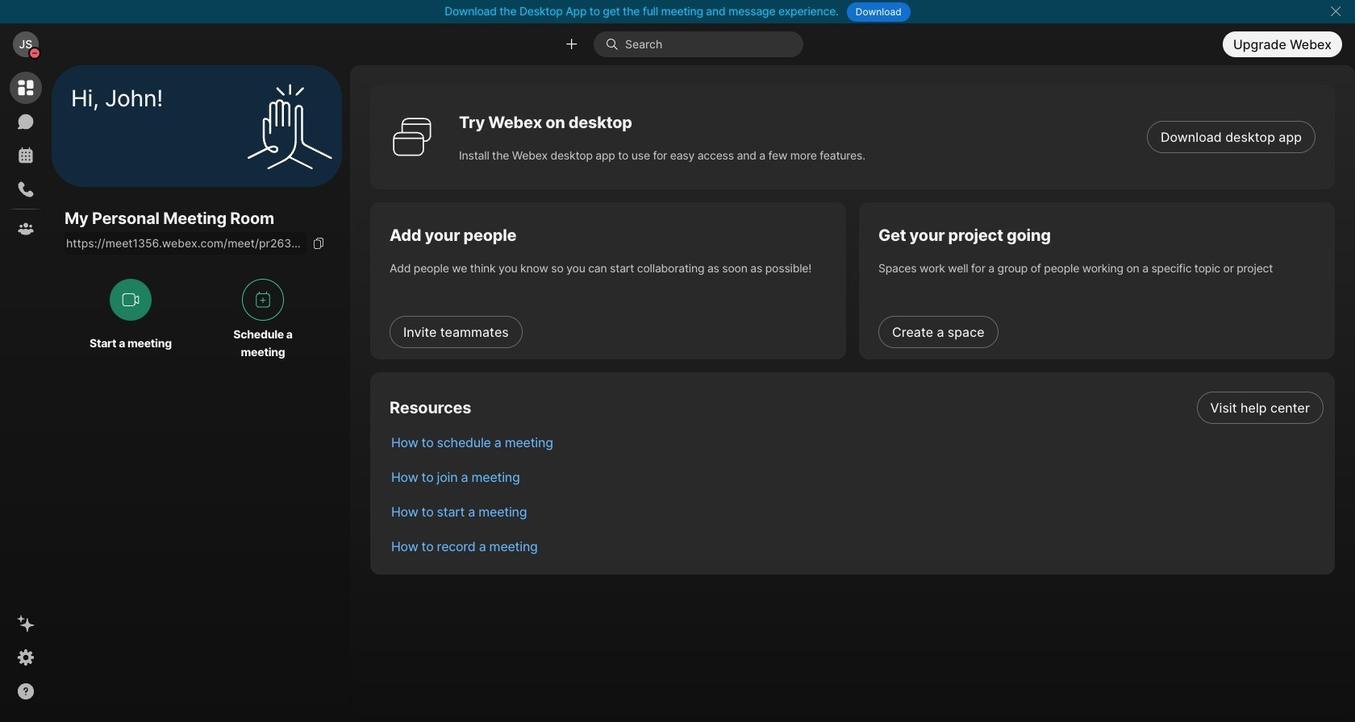 Task type: vqa. For each thing, say whether or not it's contained in the screenshot.
fourth list item from the top of the page
yes



Task type: locate. For each thing, give the bounding box(es) containing it.
navigation
[[0, 65, 52, 723]]

5 list item from the top
[[378, 529, 1335, 564]]

1 list item from the top
[[378, 391, 1335, 425]]

None text field
[[65, 233, 307, 255]]

2 list item from the top
[[378, 425, 1335, 460]]

list item
[[378, 391, 1335, 425], [378, 425, 1335, 460], [378, 460, 1335, 495], [378, 495, 1335, 529], [378, 529, 1335, 564]]

two hands high fiving image
[[241, 78, 338, 175]]



Task type: describe. For each thing, give the bounding box(es) containing it.
3 list item from the top
[[378, 460, 1335, 495]]

4 list item from the top
[[378, 495, 1335, 529]]

webex tab list
[[10, 72, 42, 245]]

cancel_16 image
[[1330, 5, 1343, 18]]



